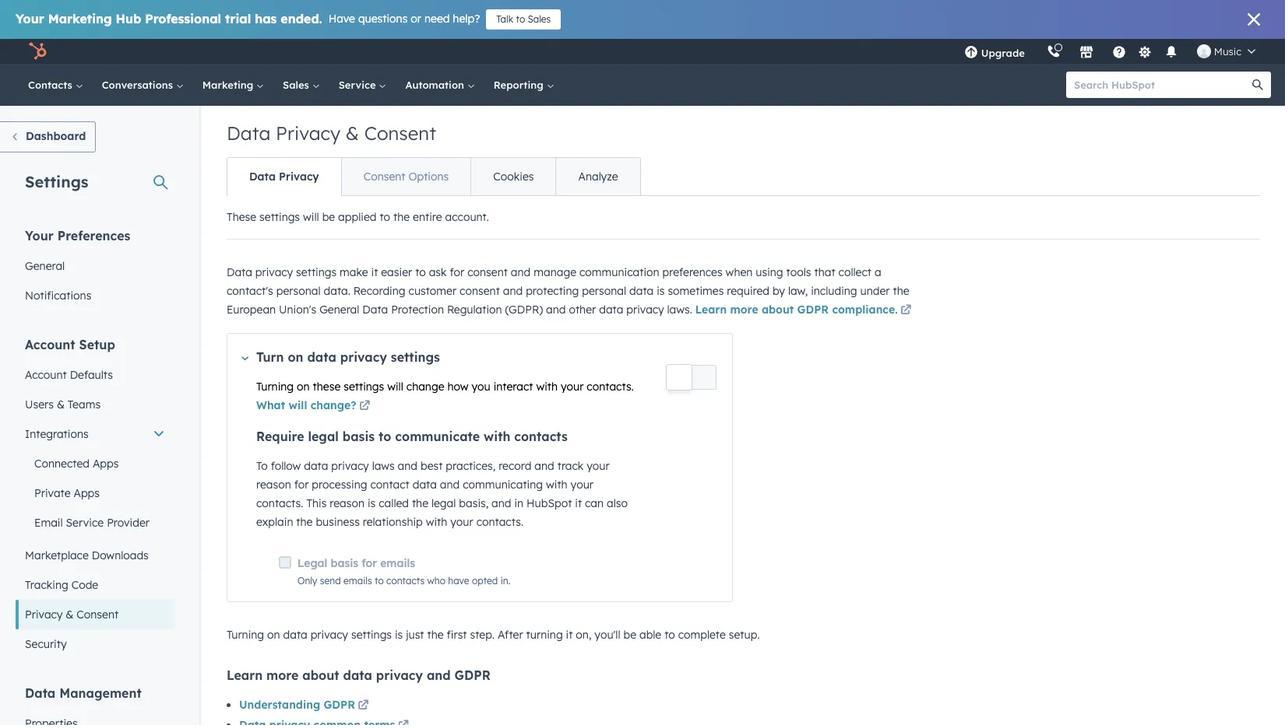 Task type: vqa. For each thing, say whether or not it's contained in the screenshot.
Your associated with Your Marketing Hub Professional trial has ended. Have questions or need help?
yes



Task type: locate. For each thing, give the bounding box(es) containing it.
data down marketing link
[[227, 122, 271, 145]]

processing
[[312, 478, 367, 492]]

menu containing music
[[953, 39, 1267, 64]]

1 horizontal spatial gdpr
[[455, 668, 491, 684]]

data down security
[[25, 686, 56, 702]]

1 vertical spatial apps
[[74, 487, 100, 501]]

0 horizontal spatial contacts.
[[256, 497, 303, 511]]

privacy inside account setup element
[[25, 608, 63, 622]]

1 horizontal spatial sales
[[528, 13, 551, 25]]

and left manage at the left top
[[511, 266, 531, 280]]

1 vertical spatial emails
[[344, 575, 372, 587]]

music button
[[1188, 39, 1265, 64]]

sales up the data privacy & consent
[[283, 79, 312, 91]]

that
[[814, 266, 836, 280]]

consent
[[468, 266, 508, 280], [460, 284, 500, 298]]

to inside talk to sales button
[[516, 13, 525, 25]]

0 vertical spatial be
[[322, 210, 335, 224]]

& right users
[[57, 398, 65, 412]]

gdpr down law,
[[797, 303, 829, 317]]

connected
[[34, 457, 90, 471]]

teams
[[68, 398, 101, 412]]

data down recording at the left of page
[[362, 303, 388, 317]]

& down tracking code
[[66, 608, 74, 622]]

about down by
[[762, 303, 794, 317]]

legal
[[298, 557, 327, 571]]

turn
[[256, 350, 284, 365]]

2 horizontal spatial it
[[575, 497, 582, 511]]

learn for learn more about data privacy and gdpr
[[227, 668, 263, 684]]

marketing left hub
[[48, 11, 112, 26]]

legal left basis,
[[431, 497, 456, 511]]

connected apps link
[[16, 449, 174, 479]]

need
[[424, 12, 450, 26]]

more up understanding
[[266, 668, 299, 684]]

gdpr down "step." at the left bottom
[[455, 668, 491, 684]]

personal up union's on the top
[[276, 284, 321, 298]]

account up account defaults
[[25, 337, 75, 353]]

2 horizontal spatial &
[[346, 122, 359, 145]]

2 horizontal spatial for
[[450, 266, 464, 280]]

settings inside 'data privacy settings make it easier to ask for consent and manage communication preferences when using tools that collect a contact's personal data. recording customer consent and protecting personal data is sometimes required by law, including under the european union's general data protection regulation (gdpr) and other data privacy laws.'
[[296, 266, 337, 280]]

link opens in a new window image
[[901, 302, 911, 321], [901, 305, 911, 317], [359, 398, 370, 417], [398, 718, 409, 726], [398, 721, 409, 726]]

including
[[811, 284, 857, 298]]

legal inside to follow data privacy laws and best practices, record and track your reason for processing contact data and communicating with your contacts. this reason is called the legal basis, and in hubspot it can also explain the business relationship with your contacts.
[[431, 497, 456, 511]]

will
[[303, 210, 319, 224], [387, 380, 403, 394], [289, 399, 307, 413]]

0 vertical spatial consent
[[364, 122, 436, 145]]

basis
[[343, 429, 375, 445], [331, 557, 358, 571]]

privacy
[[255, 266, 293, 280], [626, 303, 664, 317], [340, 350, 387, 365], [331, 460, 369, 474], [311, 629, 348, 643], [376, 668, 423, 684]]

1 horizontal spatial legal
[[431, 497, 456, 511]]

to right applied at the left
[[380, 210, 390, 224]]

to right able
[[665, 629, 675, 643]]

2 vertical spatial on
[[267, 629, 280, 643]]

0 vertical spatial contacts
[[514, 429, 568, 445]]

learn inside 'link'
[[695, 303, 727, 317]]

service up the data privacy & consent
[[339, 79, 379, 91]]

change
[[406, 380, 444, 394]]

service link
[[329, 64, 396, 106]]

turning for turning on these settings will change how you interact with your contacts.
[[256, 380, 294, 394]]

about for data
[[302, 668, 339, 684]]

data up contact's
[[227, 266, 252, 280]]

marketplaces image
[[1079, 46, 1094, 60]]

0 horizontal spatial general
[[25, 259, 65, 273]]

for up this
[[294, 478, 309, 492]]

1 vertical spatial more
[[266, 668, 299, 684]]

0 vertical spatial learn
[[695, 303, 727, 317]]

consent inside account setup element
[[77, 608, 119, 622]]

1 vertical spatial is
[[368, 497, 376, 511]]

1 vertical spatial about
[[302, 668, 339, 684]]

is left sometimes
[[657, 284, 665, 298]]

privacy up the these
[[340, 350, 387, 365]]

privacy up security
[[25, 608, 63, 622]]

apps for private apps
[[74, 487, 100, 501]]

0 vertical spatial apps
[[93, 457, 119, 471]]

reason
[[256, 478, 291, 492], [330, 497, 365, 511]]

0 horizontal spatial it
[[371, 266, 378, 280]]

0 horizontal spatial for
[[294, 478, 309, 492]]

or
[[411, 12, 421, 26]]

0 vertical spatial reason
[[256, 478, 291, 492]]

business
[[316, 516, 360, 530]]

privacy up processing
[[331, 460, 369, 474]]

more for learn more about gdpr compliance.
[[730, 303, 758, 317]]

0 vertical spatial more
[[730, 303, 758, 317]]

0 horizontal spatial personal
[[276, 284, 321, 298]]

1 vertical spatial on
[[297, 380, 310, 394]]

0 vertical spatial &
[[346, 122, 359, 145]]

0 horizontal spatial marketing
[[48, 11, 112, 26]]

2 vertical spatial it
[[566, 629, 573, 643]]

2 vertical spatial consent
[[77, 608, 119, 622]]

1 vertical spatial for
[[294, 478, 309, 492]]

it inside 'data privacy settings make it easier to ask for consent and manage communication preferences when using tools that collect a contact's personal data. recording customer consent and protecting personal data is sometimes required by law, including under the european union's general data protection regulation (gdpr) and other data privacy laws.'
[[371, 266, 378, 280]]

1 vertical spatial consent
[[460, 284, 500, 298]]

it inside to follow data privacy laws and best practices, record and track your reason for processing contact data and communicating with your contacts. this reason is called the legal basis, and in hubspot it can also explain the business relationship with your contacts.
[[575, 497, 582, 511]]

data down best on the left bottom of page
[[413, 478, 437, 492]]

will left change
[[387, 380, 403, 394]]

contacts left who
[[386, 575, 425, 587]]

understanding gdpr
[[239, 699, 355, 713]]

1 vertical spatial &
[[57, 398, 65, 412]]

1 vertical spatial consent
[[364, 170, 405, 184]]

menu
[[953, 39, 1267, 64]]

consent options link
[[341, 158, 471, 196]]

will left applied at the left
[[303, 210, 319, 224]]

basis up laws
[[343, 429, 375, 445]]

your for your preferences
[[25, 228, 54, 244]]

learn for learn more about gdpr compliance.
[[695, 303, 727, 317]]

users
[[25, 398, 54, 412]]

0 vertical spatial service
[[339, 79, 379, 91]]

to right talk at the top left of page
[[516, 13, 525, 25]]

and up (gdpr)
[[503, 284, 523, 298]]

data privacy link
[[227, 158, 341, 196]]

for inside to follow data privacy laws and best practices, record and track your reason for processing contact data and communicating with your contacts. this reason is called the legal basis, and in hubspot it can also explain the business relationship with your contacts.
[[294, 478, 309, 492]]

the right under
[[893, 284, 910, 298]]

it left the can
[[575, 497, 582, 511]]

consent down tracking code link
[[77, 608, 119, 622]]

service down private apps link
[[66, 516, 104, 530]]

1 horizontal spatial about
[[762, 303, 794, 317]]

be left able
[[624, 629, 636, 643]]

2 horizontal spatial gdpr
[[797, 303, 829, 317]]

1 account from the top
[[25, 337, 75, 353]]

account inside account defaults link
[[25, 368, 67, 382]]

to inside 'data privacy settings make it easier to ask for consent and manage communication preferences when using tools that collect a contact's personal data. recording customer consent and protecting personal data is sometimes required by law, including under the european union's general data protection regulation (gdpr) and other data privacy laws.'
[[415, 266, 426, 280]]

1 horizontal spatial more
[[730, 303, 758, 317]]

link opens in a new window image
[[359, 401, 370, 413], [358, 698, 369, 717], [358, 701, 369, 713]]

0 vertical spatial will
[[303, 210, 319, 224]]

and left track
[[535, 460, 554, 474]]

sales
[[528, 13, 551, 25], [283, 79, 312, 91]]

0 horizontal spatial gdpr
[[324, 699, 355, 713]]

sometimes
[[668, 284, 724, 298]]

account
[[25, 337, 75, 353], [25, 368, 67, 382]]

1 vertical spatial marketing
[[202, 79, 256, 91]]

privacy down sales link
[[276, 122, 340, 145]]

talk to sales
[[496, 13, 551, 25]]

on for turning on these settings will change how you interact with your contacts.
[[297, 380, 310, 394]]

&
[[346, 122, 359, 145], [57, 398, 65, 412], [66, 608, 74, 622]]

after
[[498, 629, 523, 643]]

1 vertical spatial service
[[66, 516, 104, 530]]

marketing
[[48, 11, 112, 26], [202, 79, 256, 91]]

and
[[511, 266, 531, 280], [503, 284, 523, 298], [546, 303, 566, 317], [398, 460, 418, 474], [535, 460, 554, 474], [440, 478, 460, 492], [492, 497, 511, 511], [427, 668, 451, 684]]

gdpr
[[797, 303, 829, 317], [455, 668, 491, 684], [324, 699, 355, 713]]

conversations link
[[92, 64, 193, 106]]

will right what
[[289, 399, 307, 413]]

data up understanding gdpr link
[[343, 668, 372, 684]]

0 vertical spatial on
[[288, 350, 303, 365]]

on up understanding
[[267, 629, 280, 643]]

0 vertical spatial contacts.
[[587, 380, 634, 394]]

with up "record"
[[484, 429, 511, 445]]

is left just
[[395, 629, 403, 643]]

gdpr inside 'link'
[[797, 303, 829, 317]]

settings right these
[[259, 210, 300, 224]]

0 horizontal spatial contacts
[[386, 575, 425, 587]]

menu item
[[1036, 39, 1039, 64]]

0 vertical spatial legal
[[308, 429, 339, 445]]

tracking
[[25, 579, 68, 593]]

management
[[59, 686, 142, 702]]

emails
[[380, 557, 415, 571], [344, 575, 372, 587]]

2 vertical spatial &
[[66, 608, 74, 622]]

privacy up contact's
[[255, 266, 293, 280]]

it
[[371, 266, 378, 280], [575, 497, 582, 511], [566, 629, 573, 643]]

1 horizontal spatial contacts.
[[476, 516, 524, 530]]

1 horizontal spatial emails
[[380, 557, 415, 571]]

on
[[288, 350, 303, 365], [297, 380, 310, 394], [267, 629, 280, 643]]

consent up consent options link
[[364, 122, 436, 145]]

apps
[[93, 457, 119, 471], [74, 487, 100, 501]]

0 horizontal spatial &
[[57, 398, 65, 412]]

best
[[421, 460, 443, 474]]

emails down legal basis for emails
[[344, 575, 372, 587]]

reason down to
[[256, 478, 291, 492]]

1 horizontal spatial learn
[[695, 303, 727, 317]]

about inside 'link'
[[762, 303, 794, 317]]

1 vertical spatial your
[[25, 228, 54, 244]]

data inside navigation
[[249, 170, 276, 184]]

0 horizontal spatial more
[[266, 668, 299, 684]]

2 vertical spatial gdpr
[[324, 699, 355, 713]]

1 vertical spatial privacy
[[279, 170, 319, 184]]

1 horizontal spatial general
[[319, 303, 359, 317]]

navigation
[[227, 157, 641, 196]]

0 vertical spatial turning
[[256, 380, 294, 394]]

consent left options
[[364, 170, 405, 184]]

is inside to follow data privacy laws and best practices, record and track your reason for processing contact data and communicating with your contacts. this reason is called the legal basis, and in hubspot it can also explain the business relationship with your contacts.
[[368, 497, 376, 511]]

learn up understanding
[[227, 668, 263, 684]]

law,
[[788, 284, 808, 298]]

cookies
[[493, 170, 534, 184]]

0 vertical spatial marketing
[[48, 11, 112, 26]]

account setup element
[[16, 337, 174, 660]]

your
[[561, 380, 584, 394], [587, 460, 610, 474], [571, 478, 594, 492], [450, 516, 473, 530]]

account.
[[445, 210, 489, 224]]

0 vertical spatial account
[[25, 337, 75, 353]]

on right turn
[[288, 350, 303, 365]]

data down only
[[283, 629, 307, 643]]

general up notifications
[[25, 259, 65, 273]]

account for account setup
[[25, 337, 75, 353]]

0 horizontal spatial is
[[368, 497, 376, 511]]

your
[[16, 11, 44, 26], [25, 228, 54, 244]]

1 vertical spatial legal
[[431, 497, 456, 511]]

settings up learn more about data privacy and gdpr
[[351, 629, 392, 643]]

privacy down the data privacy & consent
[[279, 170, 319, 184]]

0 horizontal spatial about
[[302, 668, 339, 684]]

your for your marketing hub professional trial has ended. have questions or need help?
[[16, 11, 44, 26]]

0 vertical spatial gdpr
[[797, 303, 829, 317]]

and down 'protecting'
[[546, 303, 566, 317]]

apps up email service provider
[[74, 487, 100, 501]]

interact
[[494, 380, 533, 394]]

0 vertical spatial is
[[657, 284, 665, 298]]

the
[[393, 210, 410, 224], [893, 284, 910, 298], [412, 497, 428, 511], [296, 516, 313, 530], [427, 629, 444, 643]]

marketing down trial
[[202, 79, 256, 91]]

on up what will change?
[[297, 380, 310, 394]]

0 vertical spatial for
[[450, 266, 464, 280]]

1 horizontal spatial be
[[624, 629, 636, 643]]

emails up only send emails to contacts who have opted in.
[[380, 557, 415, 571]]

account up users
[[25, 368, 67, 382]]

more inside 'link'
[[730, 303, 758, 317]]

1 vertical spatial contacts.
[[256, 497, 303, 511]]

settings image
[[1138, 46, 1152, 60]]

manage
[[534, 266, 576, 280]]

privacy for data privacy
[[279, 170, 319, 184]]

the right 'called'
[[412, 497, 428, 511]]

also
[[607, 497, 628, 511]]

data right other
[[599, 303, 623, 317]]

gdpr down learn more about data privacy and gdpr
[[324, 699, 355, 713]]

personal down communication
[[582, 284, 626, 298]]

help button
[[1106, 39, 1132, 64]]

1 horizontal spatial service
[[339, 79, 379, 91]]

legal down what will change? link
[[308, 429, 339, 445]]

settings up the data.
[[296, 266, 337, 280]]

1 horizontal spatial &
[[66, 608, 74, 622]]

data up these
[[249, 170, 276, 184]]

on for turn on data privacy settings
[[288, 350, 303, 365]]

to left ask
[[415, 266, 426, 280]]

1 horizontal spatial reason
[[330, 497, 365, 511]]

email service provider link
[[16, 509, 174, 538]]

link opens in a new window image inside what will change? link
[[359, 401, 370, 413]]

1 horizontal spatial for
[[362, 557, 377, 571]]

apps up private apps link
[[93, 457, 119, 471]]

what will change? link
[[256, 398, 373, 417]]

your up hubspot image
[[16, 11, 44, 26]]

1 vertical spatial basis
[[331, 557, 358, 571]]

it left on,
[[566, 629, 573, 643]]

privacy
[[276, 122, 340, 145], [279, 170, 319, 184], [25, 608, 63, 622]]

0 vertical spatial about
[[762, 303, 794, 317]]

downloads
[[92, 549, 149, 563]]

1 vertical spatial contacts
[[386, 575, 425, 587]]

1 vertical spatial general
[[319, 303, 359, 317]]

0 vertical spatial it
[[371, 266, 378, 280]]

professional
[[145, 11, 221, 26]]

marketplaces button
[[1070, 39, 1103, 64]]

about
[[762, 303, 794, 317], [302, 668, 339, 684]]

link opens in a new window image inside understanding gdpr link
[[358, 701, 369, 713]]

Search HubSpot search field
[[1066, 72, 1257, 98]]

reporting
[[494, 79, 546, 91]]

0 horizontal spatial sales
[[283, 79, 312, 91]]

be left applied at the left
[[322, 210, 335, 224]]

tracking code link
[[16, 571, 174, 601]]

turning on data privacy settings is just the first step. after turning it on, you'll be able to complete setup.
[[227, 629, 760, 643]]

0 vertical spatial consent
[[468, 266, 508, 280]]

for up only send emails to contacts who have opted in.
[[362, 557, 377, 571]]

2 account from the top
[[25, 368, 67, 382]]

automation link
[[396, 64, 484, 106]]

contact's
[[227, 284, 273, 298]]

0 horizontal spatial be
[[322, 210, 335, 224]]

0 vertical spatial general
[[25, 259, 65, 273]]

account setup
[[25, 337, 115, 353]]

1 horizontal spatial contacts
[[514, 429, 568, 445]]

turn on data privacy settings
[[256, 350, 440, 365]]

you'll
[[595, 629, 621, 643]]

account defaults link
[[16, 361, 174, 390]]

1 vertical spatial learn
[[227, 668, 263, 684]]

0 vertical spatial sales
[[528, 13, 551, 25]]

personal
[[276, 284, 321, 298], [582, 284, 626, 298]]

just
[[406, 629, 424, 643]]

1 vertical spatial account
[[25, 368, 67, 382]]

general down the data.
[[319, 303, 359, 317]]

0 horizontal spatial reason
[[256, 478, 291, 492]]

for right ask
[[450, 266, 464, 280]]

hubspot
[[527, 497, 572, 511]]

2 horizontal spatial is
[[657, 284, 665, 298]]

0 vertical spatial emails
[[380, 557, 415, 571]]

data for data privacy & consent
[[227, 122, 271, 145]]

contacts up "record"
[[514, 429, 568, 445]]

only
[[298, 575, 317, 587]]

1 vertical spatial it
[[575, 497, 582, 511]]

collect
[[839, 266, 872, 280]]

& down service 'link'
[[346, 122, 359, 145]]

0 vertical spatial your
[[16, 11, 44, 26]]

learn down sometimes
[[695, 303, 727, 317]]

it up recording at the left of page
[[371, 266, 378, 280]]

with right interact
[[536, 380, 558, 394]]

privacy left laws.
[[626, 303, 664, 317]]

0 vertical spatial privacy
[[276, 122, 340, 145]]

sales right talk at the top left of page
[[528, 13, 551, 25]]

service inside email service provider link
[[66, 516, 104, 530]]



Task type: describe. For each thing, give the bounding box(es) containing it.
send
[[320, 575, 341, 587]]

data up the these
[[307, 350, 336, 365]]

general inside 'data privacy settings make it easier to ask for consent and manage communication preferences when using tools that collect a contact's personal data. recording customer consent and protecting personal data is sometimes required by law, including under the european union's general data protection regulation (gdpr) and other data privacy laws.'
[[319, 303, 359, 317]]

your preferences
[[25, 228, 130, 244]]

analyze
[[578, 170, 618, 184]]

& for teams
[[57, 398, 65, 412]]

with up hubspot
[[546, 478, 568, 492]]

link opens in a new window image inside the learn more about gdpr compliance. 'link'
[[901, 305, 911, 317]]

what
[[256, 399, 285, 413]]

talk to sales button
[[486, 9, 561, 30]]

a
[[875, 266, 881, 280]]

when
[[726, 266, 753, 280]]

able
[[639, 629, 661, 643]]

privacy inside to follow data privacy laws and best practices, record and track your reason for processing contact data and communicating with your contacts. this reason is called the legal basis, and in hubspot it can also explain the business relationship with your contacts.
[[331, 460, 369, 474]]

data for data privacy
[[249, 170, 276, 184]]

service inside service 'link'
[[339, 79, 379, 91]]

analyze link
[[556, 158, 640, 196]]

to up laws
[[379, 429, 391, 445]]

required
[[727, 284, 770, 298]]

close image
[[1248, 13, 1260, 26]]

0 horizontal spatial legal
[[308, 429, 339, 445]]

1 horizontal spatial is
[[395, 629, 403, 643]]

the inside 'data privacy settings make it easier to ask for consent and manage communication preferences when using tools that collect a contact's personal data. recording customer consent and protecting personal data is sometimes required by law, including under the european union's general data protection regulation (gdpr) and other data privacy laws.'
[[893, 284, 910, 298]]

marketplace downloads link
[[16, 541, 174, 571]]

and left in
[[492, 497, 511, 511]]

sales link
[[273, 64, 329, 106]]

cookies link
[[471, 158, 556, 196]]

european
[[227, 303, 276, 317]]

link opens in a new window image for understanding gdpr
[[358, 701, 369, 713]]

consent inside navigation
[[364, 170, 405, 184]]

email
[[34, 516, 63, 530]]

has
[[255, 11, 277, 26]]

what will change?
[[256, 399, 357, 413]]

more for learn more about data privacy and gdpr
[[266, 668, 299, 684]]

who
[[427, 575, 446, 587]]

customer
[[409, 284, 457, 298]]

turning on these settings will change how you interact with your contacts.
[[256, 380, 634, 394]]

1 vertical spatial sales
[[283, 79, 312, 91]]

communication
[[580, 266, 659, 280]]

contacts link
[[19, 64, 92, 106]]

sales inside button
[[528, 13, 551, 25]]

1 horizontal spatial marketing
[[202, 79, 256, 91]]

is inside 'data privacy settings make it easier to ask for consent and manage communication preferences when using tools that collect a contact's personal data. recording customer consent and protecting personal data is sometimes required by law, including under the european union's general data protection regulation (gdpr) and other data privacy laws.'
[[657, 284, 665, 298]]

2 vertical spatial will
[[289, 399, 307, 413]]

security
[[25, 638, 67, 652]]

upgrade image
[[964, 46, 978, 60]]

the left 'entire'
[[393, 210, 410, 224]]

consent options
[[364, 170, 449, 184]]

tracking code
[[25, 579, 98, 593]]

marketplace downloads
[[25, 549, 149, 563]]

& for consent
[[66, 608, 74, 622]]

notifications
[[25, 289, 91, 303]]

2 horizontal spatial contacts.
[[587, 380, 634, 394]]

settings down "turn on data privacy settings"
[[344, 380, 384, 394]]

integrations
[[25, 428, 89, 442]]

settings
[[25, 172, 88, 192]]

options
[[409, 170, 449, 184]]

the down this
[[296, 516, 313, 530]]

settings up change
[[391, 350, 440, 365]]

apps for connected apps
[[93, 457, 119, 471]]

calling icon button
[[1041, 41, 1067, 62]]

notifications link
[[16, 281, 174, 311]]

protection
[[391, 303, 444, 317]]

union's
[[279, 303, 316, 317]]

(gdpr)
[[505, 303, 543, 317]]

preferences
[[57, 228, 130, 244]]

help image
[[1112, 46, 1126, 60]]

to down legal basis for emails
[[375, 575, 384, 587]]

general inside your preferences element
[[25, 259, 65, 273]]

how
[[448, 380, 469, 394]]

data for data privacy settings make it easier to ask for consent and manage communication preferences when using tools that collect a contact's personal data. recording customer consent and protecting personal data is sometimes required by law, including under the european union's general data protection regulation (gdpr) and other data privacy laws.
[[227, 266, 252, 280]]

entire
[[413, 210, 442, 224]]

calling icon image
[[1047, 45, 1061, 59]]

record
[[499, 460, 532, 474]]

recording
[[353, 284, 406, 298]]

help?
[[453, 12, 480, 26]]

explain
[[256, 516, 293, 530]]

this
[[306, 497, 327, 511]]

these
[[313, 380, 341, 394]]

data down communication
[[629, 284, 654, 298]]

caret image
[[242, 357, 249, 361]]

your down track
[[571, 478, 594, 492]]

your down basis,
[[450, 516, 473, 530]]

1 personal from the left
[[276, 284, 321, 298]]

search button
[[1245, 72, 1271, 98]]

privacy & consent link
[[16, 601, 174, 630]]

with right relationship
[[426, 516, 447, 530]]

navigation containing data privacy
[[227, 157, 641, 196]]

1 vertical spatial be
[[624, 629, 636, 643]]

notifications image
[[1164, 46, 1178, 60]]

can
[[585, 497, 604, 511]]

questions
[[358, 12, 408, 26]]

private apps
[[34, 487, 100, 501]]

greg robinson image
[[1197, 44, 1211, 58]]

laws
[[372, 460, 395, 474]]

privacy down just
[[376, 668, 423, 684]]

account for account defaults
[[25, 368, 67, 382]]

and down first
[[427, 668, 451, 684]]

preferences
[[663, 266, 723, 280]]

search image
[[1253, 79, 1263, 90]]

2 vertical spatial for
[[362, 557, 377, 571]]

0 vertical spatial basis
[[343, 429, 375, 445]]

data for data management
[[25, 686, 56, 702]]

trial
[[225, 11, 251, 26]]

ended.
[[281, 11, 322, 26]]

applied
[[338, 210, 377, 224]]

0 horizontal spatial emails
[[344, 575, 372, 587]]

1 vertical spatial will
[[387, 380, 403, 394]]

change?
[[311, 399, 357, 413]]

for inside 'data privacy settings make it easier to ask for consent and manage communication preferences when using tools that collect a contact's personal data. recording customer consent and protecting personal data is sometimes required by law, including under the european union's general data protection regulation (gdpr) and other data privacy laws.'
[[450, 266, 464, 280]]

other
[[569, 303, 596, 317]]

learn more about gdpr compliance. link
[[695, 302, 914, 321]]

link opens in a new window image for what will change?
[[359, 401, 370, 413]]

understanding gdpr link
[[239, 698, 372, 717]]

data management
[[25, 686, 142, 702]]

your right track
[[587, 460, 610, 474]]

data.
[[324, 284, 350, 298]]

on for turning on data privacy settings is just the first step. after turning it on, you'll be able to complete setup.
[[267, 629, 280, 643]]

marketplace
[[25, 549, 89, 563]]

reporting link
[[484, 64, 564, 106]]

2 personal from the left
[[582, 284, 626, 298]]

automation
[[405, 79, 467, 91]]

and left best on the left bottom of page
[[398, 460, 418, 474]]

compliance.
[[832, 303, 898, 317]]

2 vertical spatial contacts.
[[476, 516, 524, 530]]

privacy up learn more about data privacy and gdpr
[[311, 629, 348, 643]]

opted
[[472, 575, 498, 587]]

privacy for data privacy & consent
[[276, 122, 340, 145]]

require legal basis to communicate with contacts
[[256, 429, 568, 445]]

you
[[472, 380, 491, 394]]

follow
[[271, 460, 301, 474]]

privacy & consent
[[25, 608, 119, 622]]

your right interact
[[561, 380, 584, 394]]

turning for turning on data privacy settings is just the first step. after turning it on, you'll be able to complete setup.
[[227, 629, 264, 643]]

to
[[256, 460, 268, 474]]

make
[[340, 266, 368, 280]]

the right just
[[427, 629, 444, 643]]

about for gdpr
[[762, 303, 794, 317]]

learn more about data privacy and gdpr
[[227, 668, 491, 684]]

notifications button
[[1158, 39, 1185, 64]]

step.
[[470, 629, 495, 643]]

upgrade
[[981, 47, 1025, 59]]

your preferences element
[[16, 227, 174, 311]]

1 horizontal spatial it
[[566, 629, 573, 643]]

general link
[[16, 252, 174, 281]]

1 vertical spatial gdpr
[[455, 668, 491, 684]]

and down best on the left bottom of page
[[440, 478, 460, 492]]

1 vertical spatial reason
[[330, 497, 365, 511]]

called
[[379, 497, 409, 511]]

settings link
[[1136, 43, 1155, 60]]

data management element
[[16, 685, 174, 726]]

regulation
[[447, 303, 502, 317]]

hubspot image
[[28, 42, 47, 61]]

hub
[[116, 11, 141, 26]]

data up processing
[[304, 460, 328, 474]]

tools
[[786, 266, 811, 280]]

hubspot link
[[19, 42, 58, 61]]



